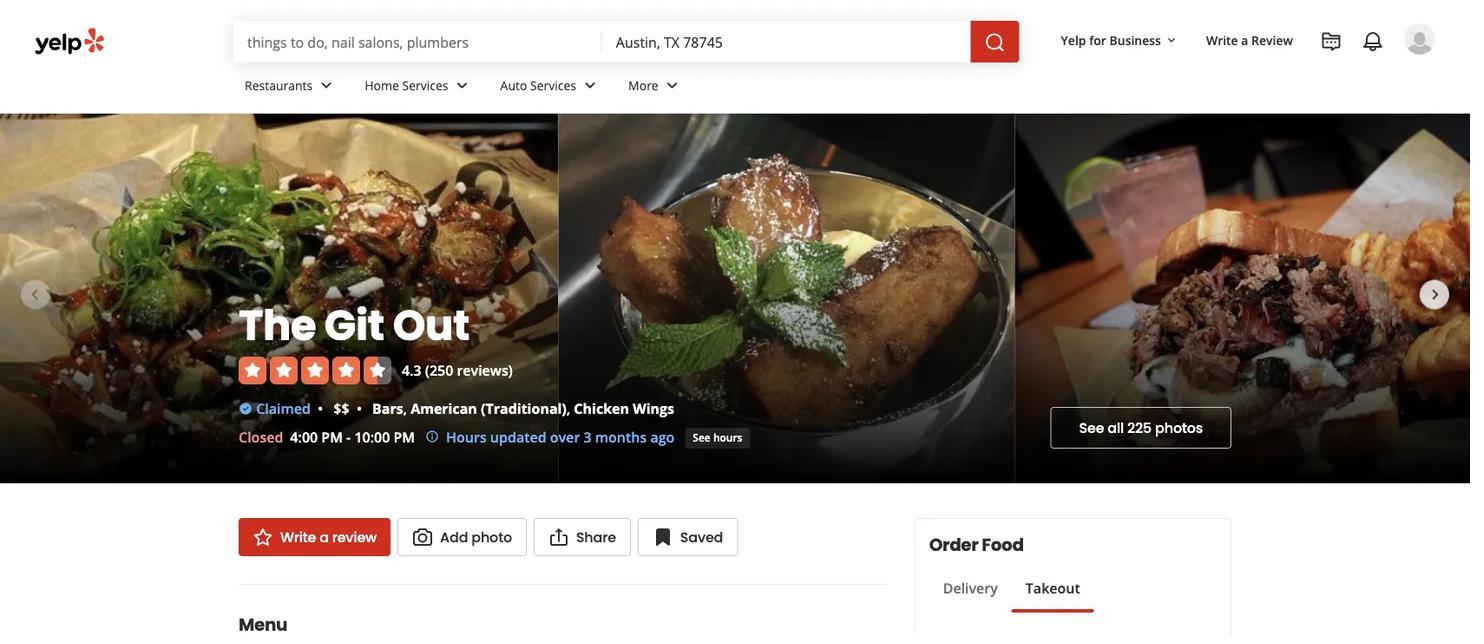 Task type: describe. For each thing, give the bounding box(es) containing it.
services for auto services
[[530, 77, 576, 93]]

3
[[584, 428, 592, 447]]

notifications image
[[1363, 31, 1383, 52]]

(traditional)
[[481, 399, 567, 418]]

24 save v2 image
[[652, 527, 673, 548]]

2 pm from the left
[[394, 428, 415, 447]]

225
[[1127, 418, 1152, 438]]

git
[[324, 296, 384, 355]]

home
[[365, 77, 399, 93]]

months
[[595, 428, 647, 447]]

see hours
[[693, 430, 742, 445]]

american
[[411, 399, 477, 418]]

takeout
[[1026, 579, 1080, 598]]

restaurants
[[245, 77, 313, 93]]

share
[[576, 527, 616, 547]]

more link
[[614, 62, 697, 113]]

see all 225 photos
[[1079, 418, 1203, 438]]

takeout tab panel
[[929, 613, 1094, 620]]

tab list containing delivery
[[929, 578, 1094, 613]]

yelp for business
[[1061, 32, 1161, 48]]

write a review link
[[239, 518, 391, 556]]

hours
[[713, 430, 742, 445]]

a for review
[[1241, 32, 1248, 48]]

1 , from the left
[[403, 399, 407, 418]]

auto
[[500, 77, 527, 93]]

2 , from the left
[[567, 399, 570, 418]]

ago
[[650, 428, 675, 447]]

chicken
[[574, 399, 629, 418]]

all
[[1108, 418, 1124, 438]]

4.3 star rating image
[[239, 357, 391, 384]]

saved button
[[638, 518, 738, 556]]

chicken wings link
[[574, 399, 674, 418]]

4.3 (250 reviews)
[[402, 361, 513, 380]]

write a review
[[280, 527, 377, 547]]

info alert
[[425, 427, 675, 448]]

2 photo of the git out - austin, tx, us. image from the left
[[559, 114, 1015, 483]]

over
[[550, 428, 580, 447]]

3 photo of the git out - austin, tx, us. image from the left
[[1015, 114, 1470, 483]]

see for see hours
[[693, 430, 711, 445]]

order food
[[929, 533, 1024, 557]]

wings
[[633, 399, 674, 418]]

none field near
[[616, 32, 957, 51]]

24 chevron down v2 image for auto services
[[580, 75, 601, 96]]

1 photo of the git out - austin, tx, us. image from the left
[[0, 114, 559, 483]]

home services link
[[351, 62, 486, 113]]

ruby a. image
[[1404, 23, 1435, 55]]

add photo link
[[398, 518, 527, 556]]

for
[[1089, 32, 1106, 48]]

delivery
[[943, 579, 998, 598]]

see hours link
[[685, 428, 750, 449]]

home services
[[365, 77, 448, 93]]

the
[[239, 296, 316, 355]]

-
[[346, 428, 351, 447]]

order
[[929, 533, 978, 557]]

share button
[[534, 518, 631, 556]]

(250 reviews) link
[[425, 361, 513, 380]]

auto services
[[500, 77, 576, 93]]

american (traditional) link
[[411, 399, 567, 418]]

write for write a review
[[1206, 32, 1238, 48]]

24 share v2 image
[[548, 527, 569, 548]]

saved
[[680, 527, 723, 547]]

24 camera v2 image
[[412, 527, 433, 548]]

see all 225 photos link
[[1051, 407, 1231, 449]]

business
[[1110, 32, 1161, 48]]

write a review link
[[1199, 24, 1300, 56]]

closed 4:00 pm - 10:00 pm
[[239, 428, 415, 447]]

24 chevron down v2 image for home services
[[452, 75, 473, 96]]

review
[[1252, 32, 1293, 48]]

none field find
[[247, 32, 588, 51]]

a for review
[[319, 527, 329, 547]]



Task type: locate. For each thing, give the bounding box(es) containing it.
see left the hours
[[693, 430, 711, 445]]

1 pm from the left
[[321, 428, 343, 447]]

24 chevron down v2 image inside the home services link
[[452, 75, 473, 96]]

24 chevron down v2 image for restaurants
[[316, 75, 337, 96]]

24 chevron down v2 image
[[662, 75, 683, 96]]

4:00
[[290, 428, 318, 447]]

yelp
[[1061, 32, 1086, 48]]

write a review
[[1206, 32, 1293, 48]]

10:00
[[354, 428, 390, 447]]

none field up the business categories element
[[616, 32, 957, 51]]

pm left -
[[321, 428, 343, 447]]

24 chevron down v2 image right auto services
[[580, 75, 601, 96]]

write right the '24 star v2' icon at the bottom of the page
[[280, 527, 316, 547]]

1 horizontal spatial none field
[[616, 32, 957, 51]]

see
[[1079, 418, 1104, 438], [693, 430, 711, 445]]

1 horizontal spatial 24 chevron down v2 image
[[452, 75, 473, 96]]

bars , american (traditional) , chicken wings
[[372, 399, 674, 418]]

bars link
[[372, 399, 403, 418]]

see left all
[[1079, 418, 1104, 438]]

24 chevron down v2 image
[[316, 75, 337, 96], [452, 75, 473, 96], [580, 75, 601, 96]]

services
[[402, 77, 448, 93], [530, 77, 576, 93]]

1 horizontal spatial a
[[1241, 32, 1248, 48]]

1 none field from the left
[[247, 32, 588, 51]]

write for write a review
[[280, 527, 316, 547]]

tab list
[[929, 578, 1094, 613]]

auto services link
[[486, 62, 614, 113]]

services right home at the left top of page
[[402, 77, 448, 93]]

write inside user actions element
[[1206, 32, 1238, 48]]

projects image
[[1321, 31, 1342, 52]]

a left review
[[319, 527, 329, 547]]

2 none field from the left
[[616, 32, 957, 51]]

a
[[1241, 32, 1248, 48], [319, 527, 329, 547]]

0 horizontal spatial 24 chevron down v2 image
[[316, 75, 337, 96]]

0 horizontal spatial none field
[[247, 32, 588, 51]]

previous image
[[24, 284, 45, 305]]

photo of the git out - austin, tx, us. image
[[0, 114, 559, 483], [559, 114, 1015, 483], [1015, 114, 1470, 483]]

16 chevron down v2 image
[[1165, 34, 1178, 47]]

Find text field
[[247, 32, 588, 51]]

2 24 chevron down v2 image from the left
[[452, 75, 473, 96]]

review
[[332, 527, 377, 547]]

search image
[[985, 32, 1005, 53]]

24 chevron down v2 image inside auto services link
[[580, 75, 601, 96]]

, up over
[[567, 399, 570, 418]]

1 horizontal spatial write
[[1206, 32, 1238, 48]]

user actions element
[[1047, 22, 1460, 128]]

updated
[[490, 428, 546, 447]]

0 horizontal spatial ,
[[403, 399, 407, 418]]

1 horizontal spatial see
[[1079, 418, 1104, 438]]

16 claim filled v2 image
[[239, 402, 253, 416]]

food
[[982, 533, 1024, 557]]

0 vertical spatial a
[[1241, 32, 1248, 48]]

24 star v2 image
[[253, 527, 273, 548]]

the git out
[[239, 296, 470, 355]]

a left review on the right of the page
[[1241, 32, 1248, 48]]

(250
[[425, 361, 453, 380]]

add photo
[[440, 527, 512, 547]]

3 24 chevron down v2 image from the left
[[580, 75, 601, 96]]

out
[[393, 296, 470, 355]]

services right auto
[[530, 77, 576, 93]]

0 horizontal spatial see
[[693, 430, 711, 445]]

services for home services
[[402, 77, 448, 93]]

2 horizontal spatial 24 chevron down v2 image
[[580, 75, 601, 96]]

0 vertical spatial write
[[1206, 32, 1238, 48]]

pm
[[321, 428, 343, 447], [394, 428, 415, 447]]

write
[[1206, 32, 1238, 48], [280, 527, 316, 547]]

none field up home services
[[247, 32, 588, 51]]

claimed
[[256, 399, 311, 418]]

,
[[403, 399, 407, 418], [567, 399, 570, 418]]

24 chevron down v2 image inside restaurants link
[[316, 75, 337, 96]]

restaurants link
[[231, 62, 351, 113]]

yelp for business button
[[1054, 24, 1185, 56]]

0 horizontal spatial a
[[319, 527, 329, 547]]

1 horizontal spatial pm
[[394, 428, 415, 447]]

1 horizontal spatial ,
[[567, 399, 570, 418]]

reviews)
[[457, 361, 513, 380]]

photo
[[471, 527, 512, 547]]

1 vertical spatial write
[[280, 527, 316, 547]]

2 services from the left
[[530, 77, 576, 93]]

business categories element
[[231, 62, 1435, 113]]

1 services from the left
[[402, 77, 448, 93]]

add
[[440, 527, 468, 547]]

hours updated over 3 months ago
[[446, 428, 675, 447]]

see for see all 225 photos
[[1079, 418, 1104, 438]]

24 chevron down v2 image right restaurants at the left top of page
[[316, 75, 337, 96]]

more
[[628, 77, 658, 93]]

bars
[[372, 399, 403, 418]]

, down 4.3
[[403, 399, 407, 418]]

pm left 16 info v2 image
[[394, 428, 415, 447]]

0 horizontal spatial pm
[[321, 428, 343, 447]]

1 24 chevron down v2 image from the left
[[316, 75, 337, 96]]

None field
[[247, 32, 588, 51], [616, 32, 957, 51]]

next image
[[1425, 284, 1446, 305]]

24 chevron down v2 image left auto
[[452, 75, 473, 96]]

hours
[[446, 428, 487, 447]]

Near text field
[[616, 32, 957, 51]]

$$
[[334, 399, 349, 418]]

write left review on the right of the page
[[1206, 32, 1238, 48]]

None search field
[[233, 21, 1023, 62]]

photos
[[1155, 418, 1203, 438]]

0 horizontal spatial services
[[402, 77, 448, 93]]

1 horizontal spatial services
[[530, 77, 576, 93]]

0 horizontal spatial write
[[280, 527, 316, 547]]

16 info v2 image
[[425, 430, 439, 444]]

4.3
[[402, 361, 421, 380]]

closed
[[239, 428, 283, 447]]

1 vertical spatial a
[[319, 527, 329, 547]]



Task type: vqa. For each thing, say whether or not it's contained in the screenshot.
leftmost to
no



